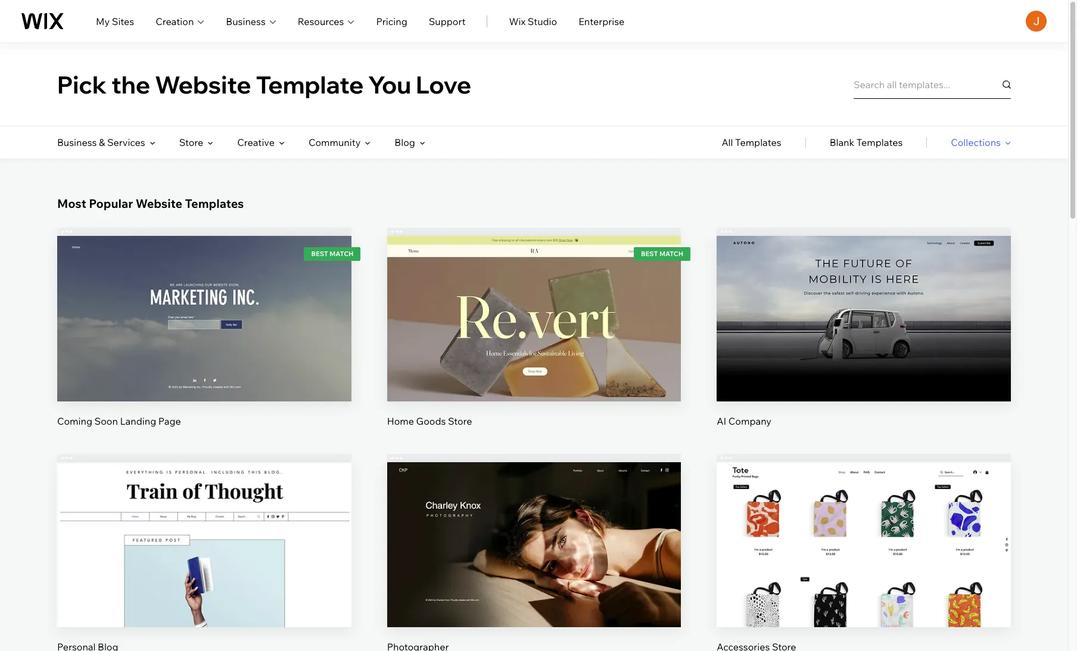 Task type: vqa. For each thing, say whether or not it's contained in the screenshot.
Coming Soon Landing Page
yes



Task type: locate. For each thing, give the bounding box(es) containing it.
1 vertical spatial website
[[136, 196, 182, 211]]

templates
[[736, 137, 782, 148], [857, 137, 903, 148], [185, 196, 244, 211]]

home goods store group
[[387, 228, 682, 428]]

edit button inside photographer group
[[506, 513, 563, 542]]

view button inside ai company group
[[836, 327, 893, 356]]

profile image image
[[1027, 11, 1047, 32]]

view inside ai company group
[[854, 336, 876, 347]]

edit button inside home goods store group
[[506, 287, 563, 315]]

business & services
[[57, 137, 145, 148]]

edit inside coming soon landing page group
[[195, 295, 213, 307]]

0 vertical spatial business
[[226, 15, 266, 27]]

all templates
[[722, 137, 782, 148]]

view button for ai company
[[836, 327, 893, 356]]

goods
[[416, 415, 446, 427]]

0 horizontal spatial templates
[[185, 196, 244, 211]]

pricing
[[376, 15, 408, 27]]

edit inside photographer group
[[525, 521, 543, 533]]

1 horizontal spatial business
[[226, 15, 266, 27]]

store
[[179, 137, 203, 148], [448, 415, 472, 427]]

edit button for coming soon landing page
[[176, 287, 233, 315]]

&
[[99, 137, 105, 148]]

1 horizontal spatial store
[[448, 415, 472, 427]]

blank templates
[[830, 137, 903, 148]]

0 vertical spatial store
[[179, 137, 203, 148]]

business for business & services
[[57, 137, 97, 148]]

love
[[416, 69, 472, 99]]

wix
[[509, 15, 526, 27]]

1 vertical spatial business
[[57, 137, 97, 148]]

coming soon landing page group
[[57, 228, 352, 428]]

edit button inside ai company group
[[836, 287, 893, 315]]

edit button
[[176, 287, 233, 315], [506, 287, 563, 315], [836, 287, 893, 315], [176, 513, 233, 542], [506, 513, 563, 542]]

most
[[57, 196, 86, 211]]

view button inside home goods store group
[[506, 327, 563, 356]]

edit
[[195, 295, 213, 307], [525, 295, 543, 307], [856, 295, 874, 307], [195, 521, 213, 533], [525, 521, 543, 533]]

business inside popup button
[[226, 15, 266, 27]]

edit inside ai company group
[[856, 295, 874, 307]]

all
[[722, 137, 734, 148]]

view button for coming soon landing page
[[176, 327, 233, 356]]

all templates link
[[722, 126, 782, 159]]

edit inside home goods store group
[[525, 295, 543, 307]]

edit for ai company
[[856, 295, 874, 307]]

most popular website templates - personal blog image
[[57, 462, 352, 628]]

website for popular
[[136, 196, 182, 211]]

studio
[[528, 15, 558, 27]]

0 vertical spatial website
[[155, 69, 251, 99]]

0 horizontal spatial business
[[57, 137, 97, 148]]

view button inside coming soon landing page group
[[176, 327, 233, 356]]

home goods store
[[387, 415, 472, 427]]

edit button inside coming soon landing page group
[[176, 287, 233, 315]]

categories by subject element
[[57, 126, 426, 159]]

view button inside personal blog group
[[176, 554, 233, 582]]

most popular website templates - photographer image
[[387, 462, 682, 628]]

view for ai company
[[854, 336, 876, 347]]

most popular website templates - home goods store image
[[387, 236, 682, 402]]

0 horizontal spatial store
[[179, 137, 203, 148]]

view inside home goods store group
[[523, 336, 546, 347]]

blog
[[395, 137, 415, 148]]

view
[[193, 336, 215, 347], [523, 336, 546, 347], [854, 336, 876, 347], [193, 562, 215, 574], [523, 562, 546, 574]]

categories. use the left and right arrow keys to navigate the menu element
[[0, 126, 1069, 159]]

1 vertical spatial store
[[448, 415, 472, 427]]

templates for all templates
[[736, 137, 782, 148]]

view button
[[176, 327, 233, 356], [506, 327, 563, 356], [836, 327, 893, 356], [176, 554, 233, 582], [506, 554, 563, 582]]

view inside coming soon landing page group
[[193, 336, 215, 347]]

most popular website templates - coming soon landing page image
[[57, 236, 352, 402]]

coming
[[57, 415, 92, 427]]

view for coming soon landing page
[[193, 336, 215, 347]]

business inside categories by subject element
[[57, 137, 97, 148]]

None search field
[[854, 70, 1012, 99]]

collections
[[952, 137, 1002, 148]]

website
[[155, 69, 251, 99], [136, 196, 182, 211]]

1 horizontal spatial templates
[[736, 137, 782, 148]]

generic categories element
[[722, 126, 1012, 159]]

business
[[226, 15, 266, 27], [57, 137, 97, 148]]

edit button for ai company
[[836, 287, 893, 315]]

2 horizontal spatial templates
[[857, 137, 903, 148]]

ai company
[[717, 415, 772, 427]]



Task type: describe. For each thing, give the bounding box(es) containing it.
template
[[256, 69, 364, 99]]

enterprise
[[579, 15, 625, 27]]

business button
[[226, 14, 277, 28]]

edit for coming soon landing page
[[195, 295, 213, 307]]

soon
[[95, 415, 118, 427]]

creation button
[[156, 14, 205, 28]]

pricing link
[[376, 14, 408, 28]]

creation
[[156, 15, 194, 27]]

most popular website templates - ai company image
[[717, 236, 1012, 402]]

ai company group
[[717, 228, 1012, 428]]

home
[[387, 415, 414, 427]]

view inside personal blog group
[[193, 562, 215, 574]]

business for business
[[226, 15, 266, 27]]

personal blog group
[[57, 454, 352, 652]]

the
[[111, 69, 150, 99]]

page
[[158, 415, 181, 427]]

wix studio link
[[509, 14, 558, 28]]

edit button inside personal blog group
[[176, 513, 233, 542]]

Search search field
[[854, 70, 1012, 99]]

ai
[[717, 415, 727, 427]]

support
[[429, 15, 466, 27]]

services
[[107, 137, 145, 148]]

view button for home goods store
[[506, 327, 563, 356]]

blank
[[830, 137, 855, 148]]

photographer group
[[387, 454, 682, 652]]

sites
[[112, 15, 134, 27]]

you
[[369, 69, 412, 99]]

landing
[[120, 415, 156, 427]]

templates for blank templates
[[857, 137, 903, 148]]

company
[[729, 415, 772, 427]]

enterprise link
[[579, 14, 625, 28]]

pick the website template you love
[[57, 69, 472, 99]]

blank templates link
[[830, 126, 903, 159]]

my sites link
[[96, 14, 134, 28]]

accessories store group
[[717, 454, 1012, 652]]

view inside photographer group
[[523, 562, 546, 574]]

resources
[[298, 15, 344, 27]]

store inside categories by subject element
[[179, 137, 203, 148]]

resources button
[[298, 14, 355, 28]]

website for the
[[155, 69, 251, 99]]

most popular website templates
[[57, 196, 244, 211]]

edit inside personal blog group
[[195, 521, 213, 533]]

edit button for home goods store
[[506, 287, 563, 315]]

creative
[[237, 137, 275, 148]]

view button inside photographer group
[[506, 554, 563, 582]]

wix studio
[[509, 15, 558, 27]]

my
[[96, 15, 110, 27]]

support link
[[429, 14, 466, 28]]

community
[[309, 137, 361, 148]]

most popular website templates - accessories store image
[[717, 462, 1012, 628]]

coming soon landing page
[[57, 415, 181, 427]]

view for home goods store
[[523, 336, 546, 347]]

store inside group
[[448, 415, 472, 427]]

pick
[[57, 69, 107, 99]]

edit for home goods store
[[525, 295, 543, 307]]

popular
[[89, 196, 133, 211]]

my sites
[[96, 15, 134, 27]]



